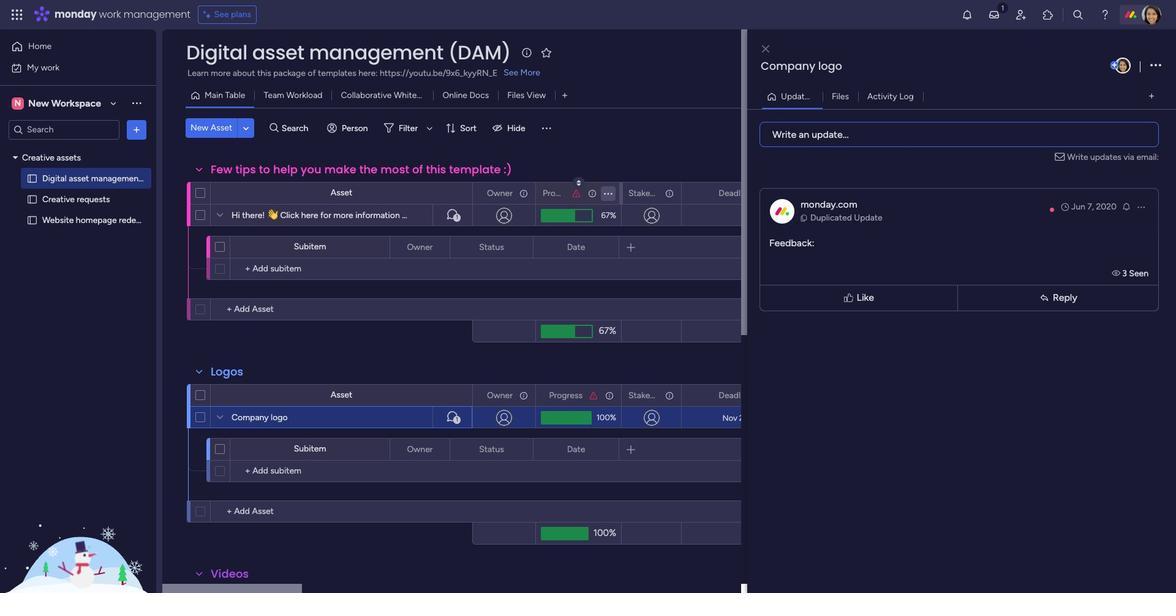Task type: describe. For each thing, give the bounding box(es) containing it.
1 for company logo
[[456, 416, 459, 424]]

/
[[816, 91, 819, 101]]

template
[[450, 162, 501, 177]]

public board image for creative requests
[[26, 193, 38, 205]]

2 date field from the top
[[564, 443, 589, 456]]

person
[[342, 123, 368, 133]]

write updates via email:
[[1068, 152, 1160, 162]]

jun
[[1072, 201, 1086, 212]]

1 status from the top
[[479, 242, 504, 252]]

see plans button
[[198, 6, 257, 24]]

0 vertical spatial asset
[[252, 39, 304, 66]]

0 vertical spatial digital
[[186, 39, 248, 66]]

column information image for logos
[[519, 391, 529, 401]]

creative for creative requests
[[42, 194, 75, 204]]

templates
[[318, 68, 357, 78]]

1 horizontal spatial add view image
[[1150, 92, 1155, 101]]

updates / 1 button
[[763, 87, 825, 106]]

write for write an update...
[[773, 128, 797, 140]]

hi
[[232, 210, 240, 221]]

sort desc image
[[577, 180, 581, 187]]

an
[[799, 128, 810, 140]]

package
[[274, 68, 306, 78]]

Logos field
[[208, 364, 247, 380]]

write an update...
[[773, 128, 849, 140]]

write for write updates via email:
[[1068, 152, 1089, 162]]

tips
[[236, 162, 256, 177]]

menu image
[[540, 122, 553, 134]]

company inside the company logo 'field'
[[761, 58, 816, 74]]

Company logo field
[[758, 58, 1109, 74]]

workspace
[[51, 97, 101, 109]]

filter
[[399, 123, 418, 133]]

home
[[28, 41, 52, 51]]

website
[[42, 215, 74, 225]]

logos
[[211, 364, 244, 379]]

nov
[[723, 413, 738, 423]]

column information image for there's a configuration issue.
select which status columns will affect the progress calculation image
[[588, 188, 598, 198]]

files view button
[[499, 86, 555, 105]]

there!
[[242, 210, 265, 221]]

duplicated
[[811, 212, 853, 223]]

reply
[[1054, 292, 1078, 303]]

filter button
[[379, 118, 437, 138]]

docs
[[470, 90, 489, 101]]

plans
[[231, 9, 251, 20]]

log
[[900, 91, 914, 101]]

0 horizontal spatial company logo
[[232, 413, 288, 423]]

deadline for few tips to help you make the most of this template :)
[[719, 188, 753, 198]]

nov 26
[[723, 413, 749, 423]]

(dam) inside list box
[[144, 173, 169, 184]]

the
[[360, 162, 378, 177]]

team
[[264, 90, 284, 101]]

seen
[[1130, 268, 1149, 279]]

website homepage redesign
[[42, 215, 152, 225]]

list box containing creative assets
[[0, 145, 169, 396]]

team workload button
[[255, 86, 332, 105]]

hide
[[508, 123, 526, 133]]

most
[[381, 162, 410, 177]]

see inside "button"
[[214, 9, 229, 20]]

activity log
[[868, 91, 914, 101]]

100
[[597, 413, 610, 422]]

learn
[[188, 68, 209, 78]]

make
[[325, 162, 357, 177]]

1 vertical spatial management
[[309, 39, 444, 66]]

updates / 1
[[782, 91, 825, 101]]

1 horizontal spatial (dam)
[[449, 39, 511, 66]]

my work
[[27, 62, 60, 73]]

Search field
[[279, 120, 316, 137]]

progress field for there's a configuration issue.
select which status columns will affect the progress calculation image
[[540, 187, 577, 200]]

click
[[280, 210, 299, 221]]

workspace image
[[12, 97, 24, 110]]

1 image
[[998, 1, 1009, 14]]

angle down image
[[243, 124, 249, 133]]

v2 search image
[[270, 121, 279, 135]]

1 date field from the top
[[564, 241, 589, 254]]

1 button for hi there!   👋  click here for more information  →
[[433, 204, 473, 226]]

see plans
[[214, 9, 251, 20]]

👋
[[267, 210, 278, 221]]

few tips to help you make the most of this template :)
[[211, 162, 512, 177]]

collaborative whiteboard online docs
[[341, 90, 489, 101]]

to
[[259, 162, 270, 177]]

email:
[[1137, 152, 1160, 162]]

2 subitem from the top
[[294, 444, 326, 454]]

asset inside button
[[211, 123, 232, 133]]

files view
[[508, 90, 546, 101]]

updates
[[782, 91, 814, 101]]

help image
[[1100, 9, 1112, 21]]

person button
[[322, 118, 376, 138]]

reminder image
[[1122, 201, 1132, 211]]

0 horizontal spatial column information image
[[519, 188, 529, 198]]

more
[[521, 67, 541, 78]]

monday.com
[[801, 198, 858, 210]]

asset for few tips to help you make the most of this template :)
[[331, 188, 353, 198]]

creative assets
[[22, 152, 81, 163]]

feedback:
[[770, 237, 815, 249]]

help
[[273, 162, 298, 177]]

0 horizontal spatial logo
[[271, 413, 288, 423]]

apps image
[[1043, 9, 1055, 21]]

redesign
[[119, 215, 152, 225]]

monday work management
[[55, 7, 190, 21]]

there's a configuration issue.
select which status columns will affect the progress calculation image
[[572, 188, 582, 198]]

my work button
[[7, 58, 132, 78]]

deadline field for logos
[[716, 389, 756, 402]]

inbox image
[[989, 9, 1001, 21]]

Videos field
[[208, 566, 252, 582]]

for
[[321, 210, 332, 221]]

of inside field
[[413, 162, 423, 177]]

1 vertical spatial digital
[[42, 173, 67, 184]]

hide button
[[488, 118, 533, 138]]

this inside field
[[426, 162, 447, 177]]

table
[[225, 90, 245, 101]]

assets
[[57, 152, 81, 163]]

1 date from the top
[[567, 242, 586, 252]]

n
[[14, 98, 21, 108]]

67
[[602, 211, 610, 220]]

new asset
[[191, 123, 232, 133]]

3 seen
[[1123, 268, 1149, 279]]

update
[[855, 212, 883, 223]]

here
[[301, 210, 318, 221]]

write an update... button
[[760, 122, 1160, 147]]

sort
[[460, 123, 477, 133]]

monday
[[55, 7, 97, 21]]



Task type: locate. For each thing, give the bounding box(es) containing it.
100 %
[[597, 413, 617, 422]]

67 %
[[602, 211, 617, 220]]

1 stakehoders from the top
[[629, 188, 677, 198]]

asset for logos
[[331, 390, 353, 400]]

hi there!   👋  click here for more information  →
[[232, 210, 411, 221]]

asset up creative requests
[[69, 173, 89, 184]]

1 horizontal spatial digital
[[186, 39, 248, 66]]

1 vertical spatial stakehoders
[[629, 390, 677, 401]]

1 vertical spatial (dam)
[[144, 173, 169, 184]]

0 vertical spatial %
[[610, 211, 617, 220]]

(dam)
[[449, 39, 511, 66], [144, 173, 169, 184]]

updates
[[1091, 152, 1122, 162]]

3
[[1123, 268, 1128, 279]]

67%
[[599, 326, 617, 337]]

work for monday
[[99, 7, 121, 21]]

1 vertical spatial status field
[[476, 443, 507, 456]]

Date field
[[564, 241, 589, 254], [564, 443, 589, 456]]

subitem down here
[[294, 242, 326, 252]]

sort button
[[441, 118, 484, 138]]

write left updates on the top of the page
[[1068, 152, 1089, 162]]

see more link
[[503, 67, 542, 79]]

1 vertical spatial %
[[610, 413, 617, 422]]

1 horizontal spatial see
[[504, 67, 519, 78]]

caret down image
[[13, 153, 18, 162]]

26
[[740, 413, 749, 423]]

column information image right there's a configuration issue.
select which status columns will affect the progress calculation icon
[[605, 391, 615, 401]]

0 horizontal spatial more
[[211, 68, 231, 78]]

1 horizontal spatial company
[[761, 58, 816, 74]]

1 stakehoders field from the top
[[626, 187, 677, 200]]

column information image for few tips to help you make the most of this template :)
[[665, 188, 675, 198]]

files
[[508, 90, 525, 101], [832, 91, 850, 101]]

1 vertical spatial 1 button
[[433, 406, 473, 428]]

1 horizontal spatial new
[[191, 123, 209, 133]]

2 stakehoders from the top
[[629, 390, 677, 401]]

you
[[301, 162, 322, 177]]

0 vertical spatial + add asset text field
[[217, 302, 316, 317]]

search everything image
[[1073, 9, 1085, 21]]

subitem
[[294, 242, 326, 252], [294, 444, 326, 454]]

2 public board image from the top
[[26, 193, 38, 205]]

0 vertical spatial logo
[[819, 58, 843, 74]]

+ Add subitem text field
[[237, 262, 335, 276]]

0 vertical spatial company logo
[[761, 58, 843, 74]]

public board image for digital asset management (dam)
[[26, 173, 38, 184]]

1 button for company logo
[[433, 406, 473, 428]]

column information image left there's a configuration issue.
select which status columns will affect the progress calculation image
[[519, 188, 529, 198]]

+ add asset text field down + add subitem text box
[[217, 302, 316, 317]]

progress for there's a configuration issue.
select which status columns will affect the progress calculation icon
[[550, 390, 583, 401]]

progress for there's a configuration issue.
select which status columns will affect the progress calculation image
[[543, 188, 577, 198]]

2 status from the top
[[479, 444, 504, 455]]

information
[[356, 210, 400, 221]]

Few tips to help you make the most of this template :) field
[[208, 162, 515, 178]]

Owner field
[[484, 187, 516, 200], [404, 241, 436, 254], [484, 389, 516, 402], [404, 443, 436, 456]]

1 vertical spatial public board image
[[26, 193, 38, 205]]

new for new workspace
[[28, 97, 49, 109]]

status field for 2nd date field
[[476, 443, 507, 456]]

1 deadline from the top
[[719, 188, 753, 198]]

arrow down image
[[422, 121, 437, 135]]

more right for
[[334, 210, 354, 221]]

1 vertical spatial company
[[232, 413, 269, 423]]

1 horizontal spatial asset
[[252, 39, 304, 66]]

files left view
[[508, 90, 525, 101]]

stakehoders for 2nd stakehoders field from the top
[[629, 390, 677, 401]]

new inside workspace selection element
[[28, 97, 49, 109]]

logo inside the company logo 'field'
[[819, 58, 843, 74]]

1 vertical spatial asset
[[331, 188, 353, 198]]

company down logos field
[[232, 413, 269, 423]]

2 deadline field from the top
[[716, 389, 756, 402]]

0 vertical spatial deadline
[[719, 188, 753, 198]]

+ add asset text field down + add subitem text field
[[217, 504, 316, 519]]

james peterson image
[[1143, 5, 1162, 25], [1116, 58, 1132, 74]]

1 inside button
[[822, 91, 825, 101]]

about
[[233, 68, 255, 78]]

logo up files button
[[819, 58, 843, 74]]

0 vertical spatial (dam)
[[449, 39, 511, 66]]

Progress field
[[540, 187, 577, 200], [546, 389, 586, 402]]

company logo inside 'field'
[[761, 58, 843, 74]]

my
[[27, 62, 39, 73]]

column information image for there's a configuration issue.
select which status columns will affect the progress calculation icon
[[605, 391, 615, 401]]

0 horizontal spatial company
[[232, 413, 269, 423]]

0 vertical spatial date
[[567, 242, 586, 252]]

1 horizontal spatial files
[[832, 91, 850, 101]]

more up main table button
[[211, 68, 231, 78]]

1
[[822, 91, 825, 101], [456, 214, 459, 221], [456, 416, 459, 424]]

Stakehoders field
[[626, 187, 677, 200], [626, 389, 677, 402]]

new inside button
[[191, 123, 209, 133]]

company logo down logos field
[[232, 413, 288, 423]]

0 vertical spatial see
[[214, 9, 229, 20]]

2 vertical spatial asset
[[331, 390, 353, 400]]

learn more about this package of templates here: https://youtu.be/9x6_kyyrn_e see more
[[188, 67, 541, 78]]

1 vertical spatial james peterson image
[[1116, 58, 1132, 74]]

digital up 'learn'
[[186, 39, 248, 66]]

0 vertical spatial management
[[124, 7, 190, 21]]

1 vertical spatial date
[[567, 444, 586, 455]]

0 vertical spatial of
[[308, 68, 316, 78]]

0 horizontal spatial files
[[508, 90, 525, 101]]

0 vertical spatial date field
[[564, 241, 589, 254]]

0 vertical spatial more
[[211, 68, 231, 78]]

more inside learn more about this package of templates here: https://youtu.be/9x6_kyyrn_e see more
[[211, 68, 231, 78]]

add view image right view
[[563, 91, 568, 100]]

Status field
[[476, 241, 507, 254], [476, 443, 507, 456]]

invite members image
[[1016, 9, 1028, 21]]

public board image for website homepage redesign
[[26, 214, 38, 226]]

v2 seen image
[[1113, 268, 1123, 279]]

1 horizontal spatial of
[[413, 162, 423, 177]]

0 horizontal spatial work
[[41, 62, 60, 73]]

column information image right there's a configuration issue.
select which status columns will affect the progress calculation image
[[588, 188, 598, 198]]

new
[[28, 97, 49, 109], [191, 123, 209, 133]]

0 horizontal spatial see
[[214, 9, 229, 20]]

see left more in the left of the page
[[504, 67, 519, 78]]

1 vertical spatial asset
[[69, 173, 89, 184]]

1 vertical spatial creative
[[42, 194, 75, 204]]

few
[[211, 162, 233, 177]]

2 stakehoders field from the top
[[626, 389, 677, 402]]

online
[[443, 90, 468, 101]]

0 vertical spatial subitem
[[294, 242, 326, 252]]

0 vertical spatial progress
[[543, 188, 577, 198]]

main
[[205, 90, 223, 101]]

logo up + add subitem text field
[[271, 413, 288, 423]]

asset
[[252, 39, 304, 66], [69, 173, 89, 184]]

progress
[[543, 188, 577, 198], [550, 390, 583, 401]]

lottie animation image
[[0, 470, 156, 593]]

new right n
[[28, 97, 49, 109]]

1 vertical spatial status
[[479, 444, 504, 455]]

2 vertical spatial management
[[91, 173, 142, 184]]

1 1 button from the top
[[433, 204, 473, 226]]

activity
[[868, 91, 898, 101]]

collaborative whiteboard button
[[332, 86, 439, 105]]

0 vertical spatial write
[[773, 128, 797, 140]]

deadline
[[719, 188, 753, 198], [719, 390, 753, 401]]

1 horizontal spatial column information image
[[588, 188, 598, 198]]

column information image
[[665, 188, 675, 198], [519, 391, 529, 401], [665, 391, 675, 401]]

1 horizontal spatial write
[[1068, 152, 1089, 162]]

workload
[[287, 90, 323, 101]]

write
[[773, 128, 797, 140], [1068, 152, 1089, 162]]

1 vertical spatial of
[[413, 162, 423, 177]]

digital down the 'creative assets'
[[42, 173, 67, 184]]

add view image up email:
[[1150, 92, 1155, 101]]

see left plans
[[214, 9, 229, 20]]

1 vertical spatial new
[[191, 123, 209, 133]]

date
[[567, 242, 586, 252], [567, 444, 586, 455]]

homepage
[[76, 215, 117, 225]]

of right the most
[[413, 162, 423, 177]]

+ Add Asset text field
[[217, 302, 316, 317], [217, 504, 316, 519]]

1 vertical spatial digital asset management (dam)
[[42, 173, 169, 184]]

+ Add subitem text field
[[237, 464, 335, 479]]

0 horizontal spatial of
[[308, 68, 316, 78]]

0 vertical spatial status field
[[476, 241, 507, 254]]

1 + add asset text field from the top
[[217, 302, 316, 317]]

via
[[1124, 152, 1135, 162]]

view
[[527, 90, 546, 101]]

deadline field for few tips to help you make the most of this template :)
[[716, 187, 756, 200]]

1 vertical spatial company logo
[[232, 413, 288, 423]]

like button
[[763, 280, 956, 316]]

0 vertical spatial progress field
[[540, 187, 577, 200]]

see inside learn more about this package of templates here: https://youtu.be/9x6_kyyrn_e see more
[[504, 67, 519, 78]]

progress field left there's a configuration issue.
select which status columns will affect the progress calculation icon
[[546, 389, 586, 402]]

creative right caret down icon
[[22, 152, 54, 163]]

2 % from the top
[[610, 413, 617, 422]]

1 status field from the top
[[476, 241, 507, 254]]

2 status field from the top
[[476, 443, 507, 456]]

Digital asset management (DAM) field
[[183, 39, 514, 66]]

owner for progress field associated with there's a configuration issue.
select which status columns will affect the progress calculation icon
[[487, 390, 513, 401]]

% for 100 %
[[610, 413, 617, 422]]

online docs button
[[434, 86, 499, 105]]

1 vertical spatial see
[[504, 67, 519, 78]]

1 horizontal spatial james peterson image
[[1143, 5, 1162, 25]]

2 date from the top
[[567, 444, 586, 455]]

asset inside list box
[[69, 173, 89, 184]]

progress field left sort asc 'image'
[[540, 187, 577, 200]]

2 + add asset text field from the top
[[217, 504, 316, 519]]

1 vertical spatial progress field
[[546, 389, 586, 402]]

1 vertical spatial stakehoders field
[[626, 389, 677, 402]]

0 vertical spatial stakehoders
[[629, 188, 677, 198]]

0 horizontal spatial james peterson image
[[1116, 58, 1132, 74]]

0 horizontal spatial digital
[[42, 173, 67, 184]]

workspace options image
[[131, 97, 143, 109]]

this inside learn more about this package of templates here: https://youtu.be/9x6_kyyrn_e see more
[[257, 68, 271, 78]]

1 vertical spatial logo
[[271, 413, 288, 423]]

1 vertical spatial progress
[[550, 390, 583, 401]]

0 horizontal spatial digital asset management (dam)
[[42, 173, 169, 184]]

like
[[857, 292, 875, 303]]

reply button
[[961, 288, 1157, 308]]

% for 67 %
[[610, 211, 617, 220]]

public board image left creative requests
[[26, 193, 38, 205]]

1 vertical spatial subitem
[[294, 444, 326, 454]]

owner for second date field from the bottom of the page
[[407, 242, 433, 252]]

there's a configuration issue.
select which status columns will affect the progress calculation image
[[589, 391, 599, 401]]

company logo up updates / 1
[[761, 58, 843, 74]]

1 public board image from the top
[[26, 173, 38, 184]]

company logo
[[761, 58, 843, 74], [232, 413, 288, 423]]

new asset button
[[186, 118, 237, 138]]

status field for second date field from the bottom of the page
[[476, 241, 507, 254]]

1 vertical spatial deadline
[[719, 390, 753, 401]]

creative for creative assets
[[22, 152, 54, 163]]

1 horizontal spatial company logo
[[761, 58, 843, 74]]

new down main
[[191, 123, 209, 133]]

asset
[[211, 123, 232, 133], [331, 188, 353, 198], [331, 390, 353, 400]]

new workspace
[[28, 97, 101, 109]]

asset up package
[[252, 39, 304, 66]]

0 vertical spatial new
[[28, 97, 49, 109]]

deadline for logos
[[719, 390, 753, 401]]

digital asset management (dam) up requests
[[42, 173, 169, 184]]

2 vertical spatial public board image
[[26, 214, 38, 226]]

work
[[99, 7, 121, 21], [41, 62, 60, 73]]

workspace selection element
[[12, 96, 103, 111]]

1 horizontal spatial work
[[99, 7, 121, 21]]

sort asc image
[[577, 180, 581, 187]]

1 horizontal spatial more
[[334, 210, 354, 221]]

add to favorites image
[[541, 46, 553, 59]]

0 horizontal spatial asset
[[69, 173, 89, 184]]

0 vertical spatial asset
[[211, 123, 232, 133]]

2 vertical spatial 1
[[456, 416, 459, 424]]

this right about
[[257, 68, 271, 78]]

:)
[[504, 162, 512, 177]]

0 vertical spatial 1 button
[[433, 204, 473, 226]]

lottie animation element
[[0, 470, 156, 593]]

main table button
[[186, 86, 255, 105]]

stakehoders
[[629, 188, 677, 198], [629, 390, 677, 401]]

write inside button
[[773, 128, 797, 140]]

show board description image
[[520, 47, 535, 59]]

0 vertical spatial stakehoders field
[[626, 187, 677, 200]]

duplicated update
[[811, 212, 883, 223]]

files button
[[823, 87, 859, 106]]

0 horizontal spatial add view image
[[563, 91, 568, 100]]

2 horizontal spatial column information image
[[605, 391, 615, 401]]

Deadline field
[[716, 187, 756, 200], [716, 389, 756, 402]]

1 deadline field from the top
[[716, 187, 756, 200]]

0 vertical spatial this
[[257, 68, 271, 78]]

main table
[[205, 90, 245, 101]]

https://youtu.be/9x6_kyyrn_e
[[380, 68, 498, 78]]

creative requests
[[42, 194, 110, 204]]

this left template
[[426, 162, 447, 177]]

+ add asset text field for 100%
[[217, 504, 316, 519]]

subitem up + add subitem text field
[[294, 444, 326, 454]]

0 vertical spatial deadline field
[[716, 187, 756, 200]]

files right / at right
[[832, 91, 850, 101]]

stakehoders for first stakehoders field
[[629, 188, 677, 198]]

0 vertical spatial public board image
[[26, 173, 38, 184]]

1 for hi there!   👋  click here for more information  →
[[456, 214, 459, 221]]

of
[[308, 68, 316, 78], [413, 162, 423, 177]]

jun 7, 2020 link
[[1061, 201, 1117, 213]]

notifications image
[[962, 9, 974, 21]]

work right my
[[41, 62, 60, 73]]

owner
[[487, 188, 513, 198], [407, 242, 433, 252], [487, 390, 513, 401], [407, 444, 433, 455]]

add view image
[[563, 91, 568, 100], [1150, 92, 1155, 101]]

option
[[0, 147, 156, 149]]

work right monday
[[99, 7, 121, 21]]

1 subitem from the top
[[294, 242, 326, 252]]

write left an
[[773, 128, 797, 140]]

activity log button
[[859, 87, 924, 106]]

digital asset management (dam) up templates
[[186, 39, 511, 66]]

work for my
[[41, 62, 60, 73]]

public board image left the website
[[26, 214, 38, 226]]

files for files
[[832, 91, 850, 101]]

more
[[211, 68, 231, 78], [334, 210, 354, 221]]

1 vertical spatial date field
[[564, 443, 589, 456]]

close image
[[763, 44, 770, 54]]

1 vertical spatial work
[[41, 62, 60, 73]]

videos
[[211, 566, 249, 582]]

owner for 2nd date field
[[407, 444, 433, 455]]

1 % from the top
[[610, 211, 617, 220]]

7,
[[1088, 201, 1095, 212]]

1 vertical spatial more
[[334, 210, 354, 221]]

company down close image
[[761, 58, 816, 74]]

0 vertical spatial work
[[99, 7, 121, 21]]

list box
[[0, 145, 169, 396]]

envelope o image
[[1056, 150, 1068, 163]]

2 1 button from the top
[[433, 406, 473, 428]]

jun 7, 2020
[[1072, 201, 1117, 212]]

(dam) up redesign
[[144, 173, 169, 184]]

3 public board image from the top
[[26, 214, 38, 226]]

0 horizontal spatial this
[[257, 68, 271, 78]]

new for new asset
[[191, 123, 209, 133]]

options image
[[131, 124, 143, 136], [604, 183, 613, 204], [1137, 202, 1147, 212], [433, 237, 441, 258], [519, 385, 527, 406]]

work inside button
[[41, 62, 60, 73]]

public board image
[[26, 173, 38, 184], [26, 193, 38, 205], [26, 214, 38, 226]]

0 horizontal spatial write
[[773, 128, 797, 140]]

public board image down the 'creative assets'
[[26, 173, 38, 184]]

select product image
[[11, 9, 23, 21]]

options image
[[1151, 57, 1162, 74], [519, 183, 527, 204], [664, 183, 673, 204], [604, 385, 613, 406], [664, 385, 673, 406], [433, 439, 441, 460]]

0 vertical spatial status
[[479, 242, 504, 252]]

company
[[761, 58, 816, 74], [232, 413, 269, 423]]

of inside learn more about this package of templates here: https://youtu.be/9x6_kyyrn_e see more
[[308, 68, 316, 78]]

column information image
[[519, 188, 529, 198], [588, 188, 598, 198], [605, 391, 615, 401]]

files for files view
[[508, 90, 525, 101]]

creative up the website
[[42, 194, 75, 204]]

requests
[[77, 194, 110, 204]]

1 horizontal spatial digital asset management (dam)
[[186, 39, 511, 66]]

home button
[[7, 37, 132, 56]]

progress field for there's a configuration issue.
select which status columns will affect the progress calculation icon
[[546, 389, 586, 402]]

0 vertical spatial james peterson image
[[1143, 5, 1162, 25]]

+ add asset text field for 67%
[[217, 302, 316, 317]]

here:
[[359, 68, 378, 78]]

Search in workspace field
[[26, 123, 102, 137]]

2 deadline from the top
[[719, 390, 753, 401]]

(dam) up "docs"
[[449, 39, 511, 66]]

of right package
[[308, 68, 316, 78]]

update...
[[812, 128, 849, 140]]

1 horizontal spatial this
[[426, 162, 447, 177]]

0 horizontal spatial (dam)
[[144, 173, 169, 184]]

dapulse addbtn image
[[1111, 61, 1119, 69]]

0 vertical spatial creative
[[22, 152, 54, 163]]

1 horizontal spatial logo
[[819, 58, 843, 74]]

0 vertical spatial company
[[761, 58, 816, 74]]



Task type: vqa. For each thing, say whether or not it's contained in the screenshot.
67%
yes



